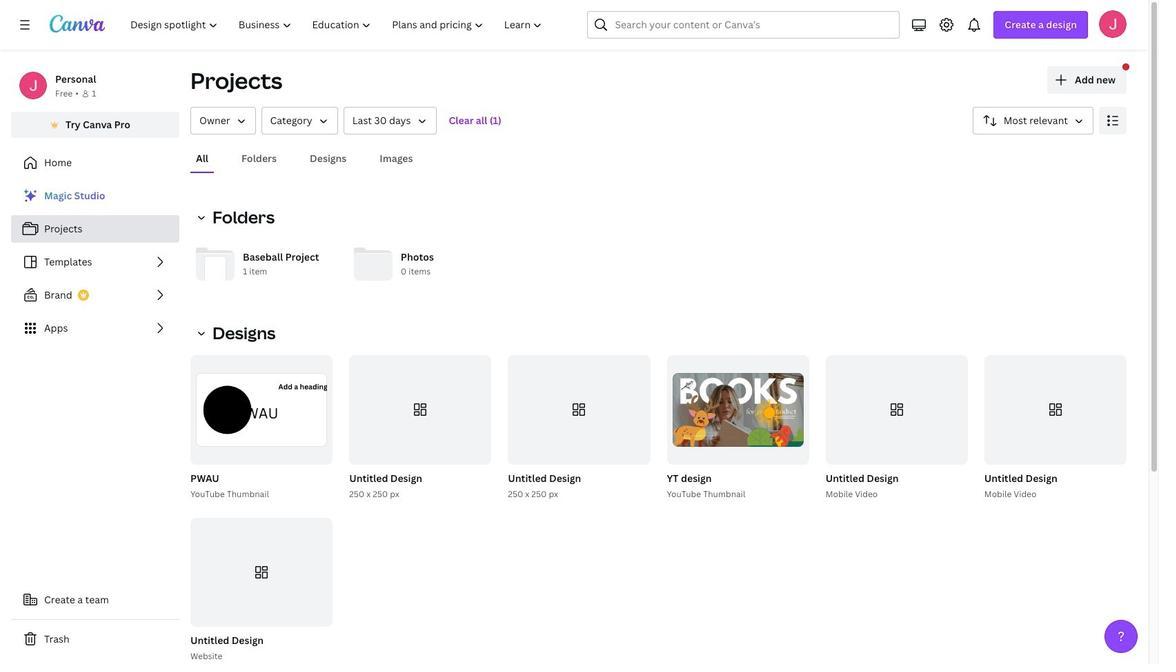 Task type: vqa. For each thing, say whether or not it's contained in the screenshot.
SELECT YOUR PAGES TO PRINT element
no



Task type: describe. For each thing, give the bounding box(es) containing it.
Category button
[[261, 107, 338, 135]]

top level navigation element
[[121, 11, 554, 39]]

james peterson image
[[1099, 10, 1127, 38]]

Owner button
[[190, 107, 256, 135]]



Task type: locate. For each thing, give the bounding box(es) containing it.
Sort by button
[[973, 107, 1094, 135]]

Date modified button
[[343, 107, 436, 135]]

None search field
[[588, 11, 900, 39]]

group
[[188, 355, 333, 501], [190, 355, 333, 465], [347, 355, 492, 501], [349, 355, 492, 465], [505, 355, 650, 501], [508, 355, 650, 465], [664, 355, 809, 501], [667, 355, 809, 465], [823, 355, 968, 501], [982, 355, 1127, 501], [985, 355, 1127, 465], [188, 518, 333, 664], [190, 518, 333, 627]]

Search search field
[[615, 12, 872, 38]]

list
[[11, 182, 179, 342]]



